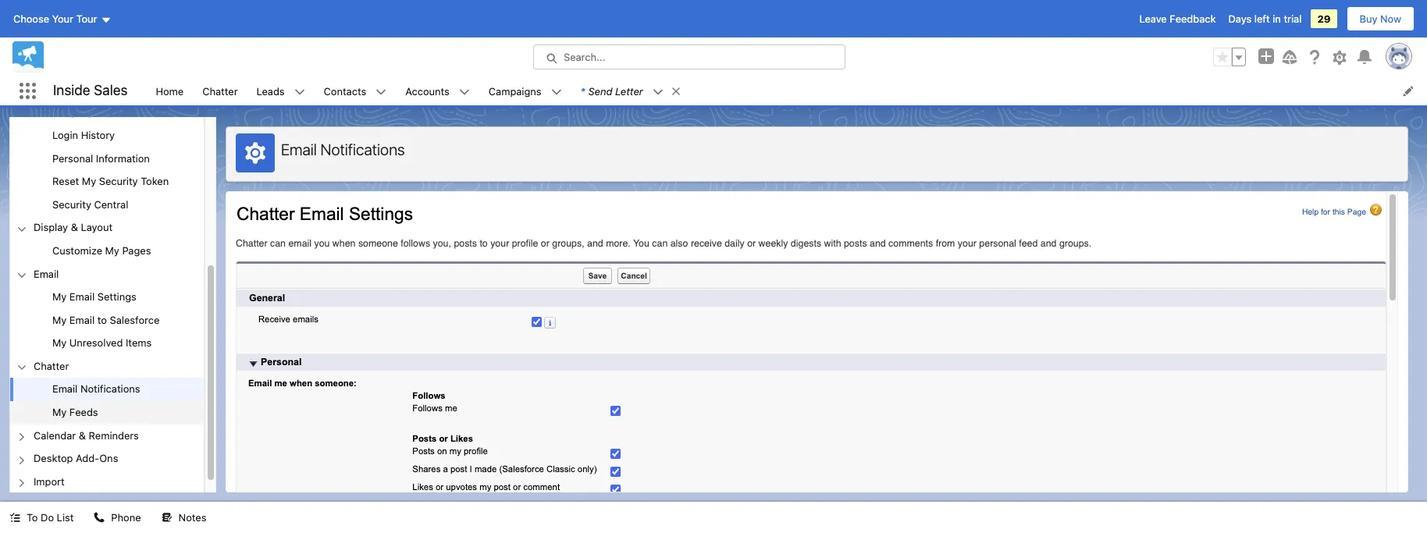 Task type: locate. For each thing, give the bounding box(es) containing it.
email up my feeds
[[52, 383, 78, 395]]

letter
[[615, 85, 643, 97]]

my up calendar
[[52, 406, 67, 419]]

my left pages
[[105, 244, 119, 257]]

campaigns link
[[479, 77, 551, 105]]

1 vertical spatial text default image
[[94, 513, 105, 523]]

information
[[96, 152, 150, 164]]

2 horizontal spatial &
[[102, 106, 109, 118]]

now
[[1381, 12, 1402, 25]]

1 horizontal spatial &
[[79, 429, 86, 442]]

email down leads list item
[[281, 141, 317, 159]]

buy
[[1360, 12, 1378, 25]]

email notifications down "contacts"
[[281, 141, 405, 159]]

send
[[588, 85, 613, 97]]

text default image
[[459, 87, 470, 97], [94, 513, 105, 523]]

my email settings link
[[52, 291, 137, 304]]

& for language
[[102, 106, 109, 118]]

campaigns
[[489, 85, 542, 97]]

&
[[102, 106, 109, 118], [71, 221, 78, 234], [79, 429, 86, 442]]

security up the display & layout
[[52, 198, 91, 211]]

text default image
[[671, 86, 682, 97], [294, 87, 305, 97], [376, 87, 387, 97], [551, 87, 562, 97], [653, 87, 664, 97], [9, 513, 20, 523], [161, 513, 172, 523]]

0 vertical spatial text default image
[[459, 87, 470, 97]]

chatter tree item
[[10, 355, 204, 424]]

my email to salesforce
[[52, 314, 160, 326]]

group
[[10, 0, 204, 217], [1214, 48, 1246, 66], [10, 286, 204, 355], [10, 378, 204, 424]]

0 vertical spatial security
[[99, 175, 138, 188]]

0 horizontal spatial chatter
[[34, 360, 69, 372]]

text default image left "notes"
[[161, 513, 172, 523]]

list item
[[571, 77, 689, 105]]

import
[[34, 475, 65, 488]]

token
[[141, 175, 169, 188]]

& left layout
[[71, 221, 78, 234]]

text default image right leads
[[294, 87, 305, 97]]

email notifications up the 'feeds'
[[52, 383, 140, 395]]

leads
[[257, 85, 285, 97]]

customize my pages
[[52, 244, 151, 257]]

days
[[1229, 12, 1252, 25]]

login history
[[52, 129, 115, 141]]

security down "information"
[[99, 175, 138, 188]]

notes button
[[152, 502, 216, 533]]

1 vertical spatial email notifications
[[52, 383, 140, 395]]

list containing home
[[146, 77, 1428, 105]]

import link
[[34, 475, 65, 489]]

& left time
[[102, 106, 109, 118]]

my email settings
[[52, 291, 137, 303]]

1 vertical spatial notifications
[[80, 383, 140, 395]]

text default image left phone
[[94, 513, 105, 523]]

security central link
[[52, 198, 128, 212]]

1 vertical spatial &
[[71, 221, 78, 234]]

notifications down contacts list item
[[321, 141, 405, 159]]

my down my email settings link
[[52, 314, 67, 326]]

to
[[97, 314, 107, 326]]

phone button
[[85, 502, 150, 533]]

customize my pages link
[[52, 244, 151, 258]]

accounts list item
[[396, 77, 479, 105]]

my feeds
[[52, 406, 98, 419]]

leave feedback link
[[1140, 12, 1216, 25]]

to do list button
[[0, 502, 83, 533]]

0 vertical spatial chatter link
[[193, 77, 247, 105]]

email notifications link
[[52, 383, 140, 397]]

trial
[[1284, 12, 1302, 25]]

calendar & reminders
[[34, 429, 139, 442]]

29
[[1318, 12, 1331, 25]]

my left the unresolved
[[52, 337, 67, 349]]

my feeds link
[[52, 406, 98, 420]]

feedback
[[1170, 12, 1216, 25]]

chatter up email notifications link
[[34, 360, 69, 372]]

zone
[[138, 106, 162, 118]]

security
[[99, 175, 138, 188], [52, 198, 91, 211]]

login history link
[[52, 129, 115, 143]]

email up my email to salesforce
[[69, 291, 95, 303]]

email inside email notifications link
[[52, 383, 78, 395]]

text default image right accounts
[[459, 87, 470, 97]]

security central
[[52, 198, 128, 211]]

group containing my email settings
[[10, 286, 204, 355]]

chatter link right home
[[193, 77, 247, 105]]

my inside the chatter tree item
[[52, 406, 67, 419]]

leads link
[[247, 77, 294, 105]]

my
[[82, 175, 96, 188], [105, 244, 119, 257], [52, 291, 67, 303], [52, 314, 67, 326], [52, 337, 67, 349], [52, 406, 67, 419]]

email notifications
[[281, 141, 405, 159], [52, 383, 140, 395]]

text default image left the to
[[9, 513, 20, 523]]

pages
[[122, 244, 151, 257]]

1 horizontal spatial text default image
[[459, 87, 470, 97]]

2 vertical spatial &
[[79, 429, 86, 442]]

list
[[146, 77, 1428, 105]]

chatter link
[[193, 77, 247, 105], [34, 360, 69, 374]]

& down the 'feeds'
[[79, 429, 86, 442]]

my unresolved items link
[[52, 337, 152, 351]]

text default image right "contacts"
[[376, 87, 387, 97]]

email
[[281, 141, 317, 159], [34, 267, 59, 280], [69, 291, 95, 303], [69, 314, 95, 326], [52, 383, 78, 395]]

0 horizontal spatial email notifications
[[52, 383, 140, 395]]

language & time zone
[[52, 106, 162, 118]]

text default image inside leads list item
[[294, 87, 305, 97]]

text default image inside campaigns "list item"
[[551, 87, 562, 97]]

& for calendar
[[79, 429, 86, 442]]

0 vertical spatial notifications
[[321, 141, 405, 159]]

1 vertical spatial chatter
[[34, 360, 69, 372]]

1 vertical spatial security
[[52, 198, 91, 211]]

0 horizontal spatial notifications
[[80, 383, 140, 395]]

1 vertical spatial chatter link
[[34, 360, 69, 374]]

1 horizontal spatial chatter link
[[193, 77, 247, 105]]

my for my unresolved items
[[52, 337, 67, 349]]

settings
[[97, 291, 137, 303]]

0 vertical spatial &
[[102, 106, 109, 118]]

phone
[[111, 512, 141, 524]]

my for my email settings
[[52, 291, 67, 303]]

display
[[34, 221, 68, 234]]

text default image inside 'to do list' button
[[9, 513, 20, 523]]

0 vertical spatial chatter
[[202, 85, 238, 97]]

email left to
[[69, 314, 95, 326]]

0 horizontal spatial text default image
[[94, 513, 105, 523]]

your
[[52, 12, 73, 25]]

1 horizontal spatial notifications
[[321, 141, 405, 159]]

central
[[94, 198, 128, 211]]

email inside my email settings link
[[69, 291, 95, 303]]

days left in trial
[[1229, 12, 1302, 25]]

& inside tree item
[[79, 429, 86, 442]]

0 vertical spatial email notifications
[[281, 141, 405, 159]]

notifications up the 'feeds'
[[80, 383, 140, 395]]

history
[[81, 129, 115, 141]]

1 horizontal spatial security
[[99, 175, 138, 188]]

text default image inside contacts list item
[[376, 87, 387, 97]]

text default image left *
[[551, 87, 562, 97]]

chatter right home
[[202, 85, 238, 97]]

login
[[52, 129, 78, 141]]

personal information
[[52, 152, 150, 164]]

desktop add-ons
[[34, 452, 118, 465]]

0 horizontal spatial &
[[71, 221, 78, 234]]

1 horizontal spatial chatter
[[202, 85, 238, 97]]

my down email link
[[52, 291, 67, 303]]

& inside 'tree item'
[[71, 221, 78, 234]]

chatter link up email notifications link
[[34, 360, 69, 374]]

text default image right letter
[[653, 87, 664, 97]]

display & layout tree item
[[10, 217, 204, 263]]

language & time zone link
[[52, 106, 162, 120]]

1 horizontal spatial email notifications
[[281, 141, 405, 159]]



Task type: describe. For each thing, give the bounding box(es) containing it.
ons
[[99, 452, 118, 465]]

search... button
[[533, 45, 846, 70]]

tour
[[76, 12, 97, 25]]

items
[[126, 337, 152, 349]]

display & layout
[[34, 221, 113, 234]]

setup tree tree
[[10, 0, 204, 509]]

choose
[[13, 12, 49, 25]]

calendar & reminders link
[[34, 429, 139, 443]]

desktop add-ons link
[[34, 452, 118, 466]]

contacts
[[324, 85, 366, 97]]

left
[[1255, 12, 1270, 25]]

list
[[57, 512, 74, 524]]

personal information link
[[52, 152, 150, 166]]

choose your tour
[[13, 12, 97, 25]]

my unresolved items
[[52, 337, 152, 349]]

my for my feeds
[[52, 406, 67, 419]]

search...
[[564, 51, 606, 63]]

unresolved
[[69, 337, 123, 349]]

leave feedback
[[1140, 12, 1216, 25]]

my email to salesforce link
[[52, 314, 160, 327]]

email notifications tree item
[[10, 378, 204, 401]]

leave
[[1140, 12, 1167, 25]]

home
[[156, 85, 184, 97]]

text default image down search... button
[[671, 86, 682, 97]]

group containing email notifications
[[10, 378, 204, 424]]

text default image inside notes button
[[161, 513, 172, 523]]

time
[[112, 106, 135, 118]]

email down "customize"
[[34, 267, 59, 280]]

0 horizontal spatial chatter link
[[34, 360, 69, 374]]

sales
[[94, 82, 128, 99]]

contacts list item
[[314, 77, 396, 105]]

reminders
[[89, 429, 139, 442]]

notifications inside tree item
[[80, 383, 140, 395]]

& for display
[[71, 221, 78, 234]]

buy now
[[1360, 12, 1402, 25]]

do
[[41, 512, 54, 524]]

leads list item
[[247, 77, 314, 105]]

group containing language & time zone
[[10, 0, 204, 217]]

feeds
[[69, 406, 98, 419]]

buy now button
[[1347, 6, 1415, 31]]

choose your tour button
[[12, 6, 112, 31]]

campaigns list item
[[479, 77, 571, 105]]

personal
[[52, 152, 93, 164]]

chatter inside tree item
[[34, 360, 69, 372]]

text default image inside phone button
[[94, 513, 105, 523]]

notes
[[179, 512, 207, 524]]

display & layout link
[[34, 221, 113, 235]]

add-
[[76, 452, 99, 465]]

salesforce
[[110, 314, 160, 326]]

reset my security token link
[[52, 175, 169, 189]]

contacts link
[[314, 77, 376, 105]]

layout
[[81, 221, 113, 234]]

my up 'security central'
[[82, 175, 96, 188]]

my for my email to salesforce
[[52, 314, 67, 326]]

text default image inside accounts list item
[[459, 87, 470, 97]]

home link
[[146, 77, 193, 105]]

email tree item
[[10, 263, 204, 355]]

calendar & reminders tree item
[[10, 424, 204, 448]]

email link
[[34, 267, 59, 281]]

accounts
[[406, 85, 450, 97]]

0 horizontal spatial security
[[52, 198, 91, 211]]

customize
[[52, 244, 102, 257]]

calendar
[[34, 429, 76, 442]]

inside
[[53, 82, 90, 99]]

to do list
[[27, 512, 74, 524]]

* send letter
[[581, 85, 643, 97]]

reset my security token
[[52, 175, 169, 188]]

language
[[52, 106, 99, 118]]

list item containing *
[[571, 77, 689, 105]]

accounts link
[[396, 77, 459, 105]]

reset
[[52, 175, 79, 188]]

email notifications inside tree item
[[52, 383, 140, 395]]

inside sales
[[53, 82, 128, 99]]

desktop
[[34, 452, 73, 465]]

to
[[27, 512, 38, 524]]

my inside display & layout 'tree item'
[[105, 244, 119, 257]]

*
[[581, 85, 585, 97]]

email inside my email to salesforce link
[[69, 314, 95, 326]]



Task type: vqa. For each thing, say whether or not it's contained in the screenshot.
You sent an email to Howard Jones (Sample)
no



